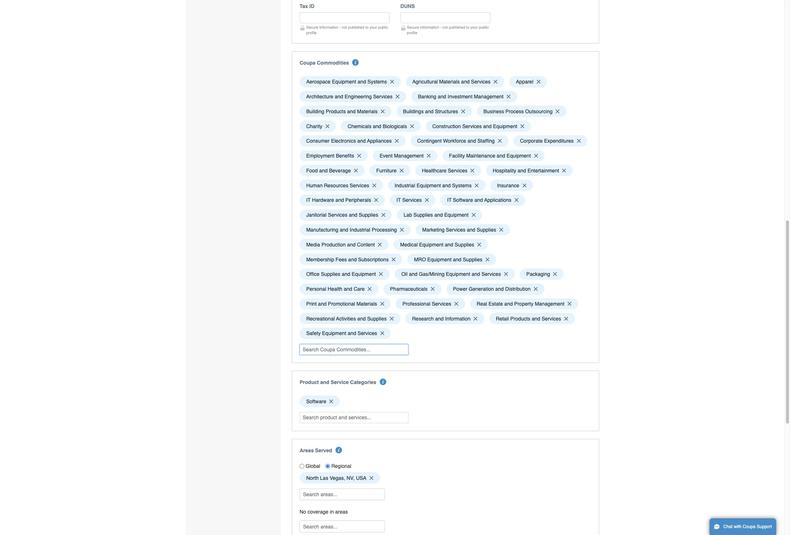 Task type: vqa. For each thing, say whether or not it's contained in the screenshot.
REPORT
no



Task type: describe. For each thing, give the bounding box(es) containing it.
product and service categories
[[300, 380, 377, 385]]

power generation and distribution
[[454, 286, 531, 292]]

and left care
[[344, 286, 353, 292]]

building products and materials
[[307, 108, 378, 114]]

agricultural materials and services
[[413, 79, 491, 85]]

processing
[[372, 227, 397, 233]]

selected areas list box
[[297, 471, 594, 486]]

and up staffing
[[484, 123, 492, 129]]

information inside option
[[446, 316, 471, 322]]

insurance
[[498, 183, 520, 188]]

profile for tax id
[[307, 30, 317, 35]]

in
[[330, 509, 334, 515]]

regional
[[332, 463, 352, 469]]

retail
[[496, 316, 509, 322]]

services inside professional services option
[[432, 301, 452, 307]]

peripherals
[[346, 197, 371, 203]]

print
[[307, 301, 317, 307]]

safety
[[307, 331, 321, 336]]

consumer electronics and appliances option
[[300, 135, 406, 147]]

and down it software and applications
[[467, 227, 476, 233]]

hospitality and entertainment option
[[487, 165, 573, 176]]

usa
[[356, 475, 367, 481]]

membership
[[307, 257, 335, 262]]

medical
[[401, 242, 418, 248]]

research
[[413, 316, 434, 322]]

published for tax id
[[348, 25, 365, 29]]

services inside 'janitorial services and supplies' option
[[328, 212, 348, 218]]

no
[[300, 509, 306, 515]]

services inside construction services and equipment option
[[463, 123, 482, 129]]

subscriptions
[[359, 257, 389, 262]]

print and promotional materials
[[307, 301, 378, 307]]

nv,
[[347, 475, 355, 481]]

products for retail
[[511, 316, 531, 322]]

and up oil and gas/mining equipment and services option
[[454, 257, 462, 262]]

construction services and equipment option
[[426, 121, 532, 132]]

your for duns
[[471, 25, 478, 29]]

event management
[[380, 153, 424, 159]]

equipment inside option
[[322, 331, 347, 336]]

aerospace equipment and systems
[[307, 79, 387, 85]]

personal health and care option
[[300, 284, 379, 295]]

contingent workforce and staffing
[[418, 138, 495, 144]]

- for duns
[[441, 25, 442, 29]]

membership fees and subscriptions
[[307, 257, 389, 262]]

and right food
[[320, 168, 328, 174]]

medical equipment and supplies option
[[394, 239, 488, 250]]

structures
[[435, 108, 459, 114]]

and left the applications on the top right of the page
[[475, 197, 483, 203]]

hospitality and entertainment
[[493, 168, 560, 174]]

office supplies and equipment option
[[300, 269, 390, 280]]

secure information - not published to your public profile for duns
[[407, 25, 489, 35]]

business
[[484, 108, 505, 114]]

estate
[[489, 301, 504, 307]]

materials for building products and materials
[[357, 108, 378, 114]]

and down banking
[[426, 108, 434, 114]]

buildings and structures
[[403, 108, 459, 114]]

equipment up 'hospitality and entertainment'
[[507, 153, 532, 159]]

materials inside 'agricultural materials and services' option
[[440, 79, 460, 85]]

recreational
[[307, 316, 335, 322]]

print and promotional materials option
[[300, 298, 391, 310]]

mro equipment and supplies option
[[408, 254, 497, 265]]

and right research
[[436, 316, 444, 322]]

supplies right lab
[[414, 212, 433, 218]]

and inside 'option'
[[349, 257, 357, 262]]

and up engineering in the left top of the page
[[358, 79, 367, 85]]

electronics
[[331, 138, 356, 144]]

products for building
[[326, 108, 346, 114]]

areas served
[[300, 448, 332, 453]]

healthcare services option
[[416, 165, 482, 176]]

equipment down medical equipment and supplies "option"
[[428, 257, 452, 262]]

retail products and services
[[496, 316, 562, 322]]

chemicals and biologicals option
[[342, 121, 421, 132]]

1 horizontal spatial management
[[474, 94, 504, 99]]

north las vegas, nv, usa option
[[300, 473, 381, 484]]

additional information image
[[353, 59, 359, 66]]

aerospace equipment and systems option
[[300, 76, 401, 87]]

manufacturing and industrial processing
[[307, 227, 397, 233]]

research and information option
[[406, 313, 485, 324]]

professional services option
[[396, 298, 466, 310]]

your for tax id
[[370, 25, 378, 29]]

fees
[[336, 257, 347, 262]]

profile for duns
[[407, 30, 418, 35]]

charity option
[[300, 121, 336, 132]]

0 horizontal spatial coupa
[[300, 60, 316, 66]]

engineering
[[345, 94, 372, 99]]

real estate and property management
[[477, 301, 565, 307]]

supplies for janitorial services and supplies
[[359, 212, 379, 218]]

supplies for mro equipment and supplies
[[463, 257, 483, 262]]

and down human resources services option
[[336, 197, 344, 203]]

content
[[357, 242, 375, 248]]

and up building products and materials
[[335, 94, 344, 99]]

north
[[307, 475, 319, 481]]

and right the oil
[[409, 271, 418, 277]]

architecture
[[307, 94, 334, 99]]

agricultural
[[413, 79, 438, 85]]

janitorial services and supplies option
[[300, 209, 392, 221]]

supplies for recreational activities and supplies
[[368, 316, 387, 322]]

care
[[354, 286, 365, 292]]

distribution
[[506, 286, 531, 292]]

additional information image for areas served
[[336, 447, 342, 453]]

office
[[307, 271, 320, 277]]

to for duns
[[467, 25, 470, 29]]

and inside option
[[342, 271, 351, 277]]

food and beverage option
[[300, 165, 365, 176]]

it software and applications
[[448, 197, 512, 203]]

tax id
[[300, 3, 315, 9]]

chat
[[724, 524, 733, 529]]

janitorial
[[307, 212, 327, 218]]

personal health and care
[[307, 286, 365, 292]]

not for duns
[[443, 25, 448, 29]]

tax
[[300, 3, 308, 9]]

services inside safety equipment and services option
[[358, 331, 378, 336]]

and down chemicals at the top of page
[[358, 138, 366, 144]]

professional
[[403, 301, 431, 307]]

agricultural materials and services option
[[406, 76, 505, 87]]

equipment down process
[[494, 123, 518, 129]]

packaging option
[[520, 269, 564, 280]]

secure for tax id
[[307, 25, 319, 29]]

Search Coupa Commodities... field
[[300, 344, 409, 355]]

equipment inside "option"
[[420, 242, 444, 248]]

and down architecture and engineering services option
[[348, 108, 356, 114]]

and up the "marketing"
[[435, 212, 443, 218]]

food and beverage
[[307, 168, 351, 174]]

facility maintenance and equipment option
[[443, 150, 545, 161]]

secure for duns
[[407, 25, 419, 29]]

and left the service
[[321, 380, 330, 385]]

chat with coupa support
[[724, 524, 773, 529]]

equipment up marketing services and supplies
[[445, 212, 469, 218]]

equipment up architecture and engineering services
[[332, 79, 357, 85]]

id
[[310, 3, 315, 9]]

with
[[735, 524, 742, 529]]

hardware
[[312, 197, 334, 203]]

coverage
[[308, 509, 329, 515]]

and up media production and content option
[[340, 227, 349, 233]]

1 search areas... text field from the top
[[301, 489, 385, 500]]

vegas,
[[330, 475, 346, 481]]

and up estate
[[496, 286, 504, 292]]

Tax ID text field
[[300, 12, 390, 23]]

and right banking
[[438, 94, 447, 99]]

and right estate
[[505, 301, 513, 307]]

it services
[[397, 197, 422, 203]]

and right print
[[318, 301, 327, 307]]

benefits
[[336, 153, 355, 159]]

aerospace
[[307, 79, 331, 85]]

staffing
[[478, 138, 495, 144]]

human
[[307, 183, 323, 188]]

consumer
[[307, 138, 330, 144]]

construction
[[433, 123, 461, 129]]

chemicals and biologicals
[[348, 123, 407, 129]]

chemicals
[[348, 123, 372, 129]]

lab supplies and equipment
[[404, 212, 469, 218]]

2 vertical spatial management
[[535, 301, 565, 307]]

furniture option
[[370, 165, 411, 176]]

materials for print and promotional materials
[[357, 301, 378, 307]]

systems for industrial equipment and systems
[[453, 183, 472, 188]]



Task type: locate. For each thing, give the bounding box(es) containing it.
materials inside building products and materials option
[[357, 108, 378, 114]]

north las vegas, nv, usa
[[307, 475, 367, 481]]

promotional
[[328, 301, 355, 307]]

media production and content
[[307, 242, 375, 248]]

products down real estate and property management at the bottom right of the page
[[511, 316, 531, 322]]

services
[[472, 79, 491, 85], [374, 94, 393, 99], [463, 123, 482, 129], [448, 168, 468, 174], [350, 183, 370, 188], [403, 197, 422, 203], [328, 212, 348, 218], [446, 227, 466, 233], [482, 271, 502, 277], [432, 301, 452, 307], [542, 316, 562, 322], [358, 331, 378, 336]]

0 horizontal spatial management
[[394, 153, 424, 159]]

contingent workforce and staffing option
[[411, 135, 509, 147]]

equipment
[[332, 79, 357, 85], [494, 123, 518, 129], [507, 153, 532, 159], [417, 183, 441, 188], [445, 212, 469, 218], [420, 242, 444, 248], [428, 257, 452, 262], [352, 271, 376, 277], [446, 271, 471, 277], [322, 331, 347, 336]]

services up medical equipment and supplies "option"
[[446, 227, 466, 233]]

services inside 'agricultural materials and services' option
[[472, 79, 491, 85]]

services up lab
[[403, 197, 422, 203]]

1 vertical spatial search areas... text field
[[301, 521, 385, 532]]

duns
[[401, 3, 415, 9]]

1 horizontal spatial coupa
[[744, 524, 756, 529]]

1 horizontal spatial secure
[[407, 25, 419, 29]]

services up contingent workforce and staffing option
[[463, 123, 482, 129]]

1 vertical spatial systems
[[453, 183, 472, 188]]

1 selected list box from the top
[[297, 74, 594, 341]]

services inside the "marketing services and supplies" option
[[446, 227, 466, 233]]

1 it from the left
[[307, 197, 311, 203]]

- for tax id
[[340, 25, 341, 29]]

0 horizontal spatial additional information image
[[336, 447, 342, 453]]

marketing services and supplies
[[423, 227, 497, 233]]

management right 'event'
[[394, 153, 424, 159]]

2 horizontal spatial it
[[448, 197, 452, 203]]

buildings and structures option
[[397, 106, 472, 117]]

0 vertical spatial products
[[326, 108, 346, 114]]

2 - from the left
[[441, 25, 442, 29]]

0 vertical spatial additional information image
[[380, 379, 387, 385]]

services inside 'it services' option
[[403, 197, 422, 203]]

-
[[340, 25, 341, 29], [441, 25, 442, 29]]

products inside building products and materials option
[[326, 108, 346, 114]]

industrial up content on the left
[[350, 227, 371, 233]]

manufacturing
[[307, 227, 339, 233]]

public for duns
[[479, 25, 489, 29]]

secure
[[307, 25, 319, 29], [407, 25, 419, 29]]

services up research and information
[[432, 301, 452, 307]]

0 horizontal spatial products
[[326, 108, 346, 114]]

categories
[[351, 380, 377, 385]]

profile
[[307, 30, 317, 35], [407, 30, 418, 35]]

materials inside print and promotional materials option
[[357, 301, 378, 307]]

corporate expenditures
[[521, 138, 574, 144]]

Search areas... text field
[[301, 489, 385, 500], [301, 521, 385, 532]]

supplies for marketing services and supplies
[[477, 227, 497, 233]]

services down facility
[[448, 168, 468, 174]]

media production and content option
[[300, 239, 389, 250]]

services inside oil and gas/mining equipment and services option
[[482, 271, 502, 277]]

employment benefits option
[[300, 150, 368, 161]]

systems down "healthcare services" option
[[453, 183, 472, 188]]

1 to from the left
[[366, 25, 369, 29]]

services down it hardware and peripherals
[[328, 212, 348, 218]]

selected list box
[[297, 74, 594, 341], [297, 394, 594, 409]]

and left content on the left
[[348, 242, 356, 248]]

information down 'power'
[[446, 316, 471, 322]]

to down duns text field
[[467, 25, 470, 29]]

products down architecture and engineering services
[[326, 108, 346, 114]]

secure down duns
[[407, 25, 419, 29]]

areas
[[300, 448, 314, 453]]

0 vertical spatial materials
[[440, 79, 460, 85]]

workforce
[[444, 138, 467, 144]]

0 vertical spatial selected list box
[[297, 74, 594, 341]]

construction services and equipment
[[433, 123, 518, 129]]

it left the hardware
[[307, 197, 311, 203]]

0 horizontal spatial information
[[320, 25, 339, 29]]

human resources services option
[[300, 180, 383, 191]]

media
[[307, 242, 320, 248]]

1 vertical spatial materials
[[357, 108, 378, 114]]

coupa up aerospace
[[300, 60, 316, 66]]

2 selected list box from the top
[[297, 394, 594, 409]]

supplies for medical equipment and supplies
[[455, 242, 475, 248]]

0 horizontal spatial it
[[307, 197, 311, 203]]

insurance option
[[491, 180, 534, 191]]

secure information - not published to your public profile down tax id text box
[[307, 25, 389, 35]]

pharmaceuticals
[[391, 286, 428, 292]]

software option
[[300, 396, 340, 407]]

services inside human resources services option
[[350, 183, 370, 188]]

1 vertical spatial coupa
[[744, 524, 756, 529]]

secure down id
[[307, 25, 319, 29]]

products
[[326, 108, 346, 114], [511, 316, 531, 322]]

served
[[316, 448, 332, 453]]

safety equipment and services
[[307, 331, 378, 336]]

1 vertical spatial selected list box
[[297, 394, 594, 409]]

1 horizontal spatial systems
[[453, 183, 472, 188]]

charity
[[307, 123, 323, 129]]

investment
[[448, 94, 473, 99]]

1 profile from the left
[[307, 30, 317, 35]]

information down tax id text box
[[320, 25, 339, 29]]

not down duns text field
[[443, 25, 448, 29]]

and up mro equipment and supplies
[[445, 242, 454, 248]]

oil and gas/mining equipment and services option
[[395, 269, 515, 280]]

selected list box containing aerospace equipment and systems
[[297, 74, 594, 341]]

banking and investment management
[[418, 94, 504, 99]]

supplies inside option
[[321, 271, 341, 277]]

and up manufacturing and industrial processing
[[349, 212, 358, 218]]

expenditures
[[545, 138, 574, 144]]

1 horizontal spatial to
[[467, 25, 470, 29]]

1 horizontal spatial your
[[471, 25, 478, 29]]

industrial equipment and systems
[[395, 183, 472, 188]]

coupa inside button
[[744, 524, 756, 529]]

0 vertical spatial management
[[474, 94, 504, 99]]

las
[[320, 475, 329, 481]]

1 your from the left
[[370, 25, 378, 29]]

equipment up 'power'
[[446, 271, 471, 277]]

selected list box for coupa commodities
[[297, 74, 594, 341]]

search areas... text field down the north las vegas, nv, usa option at the bottom
[[301, 489, 385, 500]]

additional information image right categories
[[380, 379, 387, 385]]

it services option
[[390, 195, 436, 206]]

1 public from the left
[[379, 25, 389, 29]]

health
[[328, 286, 343, 292]]

research and information
[[413, 316, 471, 322]]

it down furniture option
[[397, 197, 401, 203]]

it
[[307, 197, 311, 203], [397, 197, 401, 203], [448, 197, 452, 203]]

not for tax id
[[342, 25, 347, 29]]

published down tax id text box
[[348, 25, 365, 29]]

DUNS text field
[[401, 12, 491, 23]]

1 - from the left
[[340, 25, 341, 29]]

hospitality
[[493, 168, 517, 174]]

1 horizontal spatial it
[[397, 197, 401, 203]]

supplies up health
[[321, 271, 341, 277]]

industrial equipment and systems option
[[388, 180, 486, 191]]

management up retail products and services option
[[535, 301, 565, 307]]

0 horizontal spatial published
[[348, 25, 365, 29]]

event
[[380, 153, 393, 159]]

search areas... text field down areas
[[301, 521, 385, 532]]

safety equipment and services option
[[300, 328, 391, 339]]

supplies inside "option"
[[455, 242, 475, 248]]

no coverage in areas
[[300, 509, 348, 515]]

it software and applications option
[[441, 195, 526, 206]]

business process outsourcing option
[[477, 106, 567, 117]]

and up hospitality
[[497, 153, 506, 159]]

1 vertical spatial additional information image
[[336, 447, 342, 453]]

not down tax id text box
[[342, 25, 347, 29]]

pharmaceuticals option
[[384, 284, 442, 295]]

and right fees
[[349, 257, 357, 262]]

2 vertical spatial materials
[[357, 301, 378, 307]]

coupa right 'with'
[[744, 524, 756, 529]]

it hardware and peripherals
[[307, 197, 371, 203]]

and up banking and investment management option
[[462, 79, 470, 85]]

1 vertical spatial management
[[394, 153, 424, 159]]

0 horizontal spatial secure
[[307, 25, 319, 29]]

1 horizontal spatial information
[[421, 25, 440, 29]]

event management option
[[373, 150, 438, 161]]

corporate
[[521, 138, 543, 144]]

1 horizontal spatial -
[[441, 25, 442, 29]]

services inside architecture and engineering services option
[[374, 94, 393, 99]]

packaging
[[527, 271, 551, 277]]

service
[[331, 380, 349, 385]]

and down "healthcare services" option
[[443, 183, 451, 188]]

1 horizontal spatial additional information image
[[380, 379, 387, 385]]

supplies up oil and gas/mining equipment and services option
[[463, 257, 483, 262]]

published down duns text field
[[449, 25, 466, 29]]

biologicals
[[383, 123, 407, 129]]

areas
[[336, 509, 348, 515]]

3 it from the left
[[448, 197, 452, 203]]

0 vertical spatial software
[[454, 197, 474, 203]]

management up business
[[474, 94, 504, 99]]

recreational activities and supplies option
[[300, 313, 401, 324]]

materials up investment
[[440, 79, 460, 85]]

secure information - not published to your public profile down duns text field
[[407, 25, 489, 35]]

supplies down the "marketing services and supplies" option
[[455, 242, 475, 248]]

apparel option
[[510, 76, 548, 87]]

None radio
[[300, 464, 305, 469], [326, 464, 330, 469], [300, 464, 305, 469], [326, 464, 330, 469]]

1 vertical spatial software
[[307, 399, 327, 404]]

1 not from the left
[[342, 25, 347, 29]]

retail products and services option
[[490, 313, 575, 324]]

office supplies and equipment
[[307, 271, 376, 277]]

and up appliances
[[373, 123, 382, 129]]

lab supplies and equipment option
[[397, 209, 483, 221]]

product
[[300, 380, 319, 385]]

architecture and engineering services
[[307, 94, 393, 99]]

2 not from the left
[[443, 25, 448, 29]]

0 horizontal spatial to
[[366, 25, 369, 29]]

0 horizontal spatial industrial
[[350, 227, 371, 233]]

industrial up it services on the top
[[395, 183, 416, 188]]

profile down id
[[307, 30, 317, 35]]

production
[[322, 242, 346, 248]]

1 horizontal spatial public
[[479, 25, 489, 29]]

medical equipment and supplies
[[401, 242, 475, 248]]

power generation and distribution option
[[447, 284, 545, 295]]

contingent
[[418, 138, 442, 144]]

profile down duns
[[407, 30, 418, 35]]

generation
[[469, 286, 494, 292]]

0 horizontal spatial systems
[[368, 79, 387, 85]]

0 vertical spatial industrial
[[395, 183, 416, 188]]

and left staffing
[[468, 138, 477, 144]]

1 horizontal spatial industrial
[[395, 183, 416, 188]]

services up banking and investment management option
[[472, 79, 491, 85]]

banking and investment management option
[[412, 91, 518, 102]]

and
[[358, 79, 367, 85], [462, 79, 470, 85], [335, 94, 344, 99], [438, 94, 447, 99], [348, 108, 356, 114], [426, 108, 434, 114], [373, 123, 382, 129], [484, 123, 492, 129], [358, 138, 366, 144], [468, 138, 477, 144], [497, 153, 506, 159], [320, 168, 328, 174], [518, 168, 527, 174], [443, 183, 451, 188], [336, 197, 344, 203], [475, 197, 483, 203], [349, 212, 358, 218], [435, 212, 443, 218], [340, 227, 349, 233], [467, 227, 476, 233], [348, 242, 356, 248], [445, 242, 454, 248], [349, 257, 357, 262], [454, 257, 462, 262], [342, 271, 351, 277], [409, 271, 418, 277], [472, 271, 481, 277], [344, 286, 353, 292], [496, 286, 504, 292], [318, 301, 327, 307], [505, 301, 513, 307], [358, 316, 366, 322], [436, 316, 444, 322], [532, 316, 541, 322], [348, 331, 357, 336], [321, 380, 330, 385]]

additional information image right served
[[336, 447, 342, 453]]

0 vertical spatial search areas... text field
[[301, 489, 385, 500]]

1 horizontal spatial profile
[[407, 30, 418, 35]]

0 horizontal spatial profile
[[307, 30, 317, 35]]

2 published from the left
[[449, 25, 466, 29]]

1 vertical spatial products
[[511, 316, 531, 322]]

corporate expenditures option
[[514, 135, 588, 147]]

supplies down it software and applications option
[[477, 227, 497, 233]]

equipment inside option
[[352, 271, 376, 277]]

1 published from the left
[[348, 25, 365, 29]]

equipment down activities
[[322, 331, 347, 336]]

- down tax id text box
[[340, 25, 341, 29]]

1 secure from the left
[[307, 25, 319, 29]]

0 horizontal spatial software
[[307, 399, 327, 404]]

services down real estate and property management option
[[542, 316, 562, 322]]

banking
[[418, 94, 437, 99]]

1 vertical spatial industrial
[[350, 227, 371, 233]]

0 horizontal spatial secure information - not published to your public profile
[[307, 25, 389, 35]]

it for it hardware and peripherals
[[307, 197, 311, 203]]

it for it software and applications
[[448, 197, 452, 203]]

recreational activities and supplies
[[307, 316, 387, 322]]

property
[[515, 301, 534, 307]]

2 secure from the left
[[407, 25, 419, 29]]

membership fees and subscriptions option
[[300, 254, 403, 265]]

manufacturing and industrial processing option
[[300, 224, 411, 235]]

1 horizontal spatial not
[[443, 25, 448, 29]]

services inside "healthcare services" option
[[448, 168, 468, 174]]

it up lab supplies and equipment option
[[448, 197, 452, 203]]

supplies right activities
[[368, 316, 387, 322]]

1 horizontal spatial published
[[449, 25, 466, 29]]

services right engineering in the left top of the page
[[374, 94, 393, 99]]

equipment down "healthcare"
[[417, 183, 441, 188]]

real
[[477, 301, 488, 307]]

selected list box containing software
[[297, 394, 594, 409]]

2 profile from the left
[[407, 30, 418, 35]]

beverage
[[329, 168, 351, 174]]

global
[[306, 463, 321, 469]]

0 horizontal spatial public
[[379, 25, 389, 29]]

2 your from the left
[[471, 25, 478, 29]]

2 it from the left
[[397, 197, 401, 203]]

your down tax id text box
[[370, 25, 378, 29]]

services up power generation and distribution
[[482, 271, 502, 277]]

mro equipment and supplies
[[415, 257, 483, 262]]

supplies
[[359, 212, 379, 218], [414, 212, 433, 218], [477, 227, 497, 233], [455, 242, 475, 248], [463, 257, 483, 262], [321, 271, 341, 277], [368, 316, 387, 322]]

0 horizontal spatial your
[[370, 25, 378, 29]]

marketing
[[423, 227, 445, 233]]

and down real estate and property management option
[[532, 316, 541, 322]]

published for duns
[[449, 25, 466, 29]]

0 vertical spatial systems
[[368, 79, 387, 85]]

1 secure information - not published to your public profile from the left
[[307, 25, 389, 35]]

2 horizontal spatial information
[[446, 316, 471, 322]]

software inside software option
[[307, 399, 327, 404]]

2 search areas... text field from the top
[[301, 521, 385, 532]]

materials down care
[[357, 301, 378, 307]]

2 public from the left
[[479, 25, 489, 29]]

secure information - not published to your public profile for tax id
[[307, 25, 389, 35]]

gas/mining
[[419, 271, 445, 277]]

2 secure information - not published to your public profile from the left
[[407, 25, 489, 35]]

lab
[[404, 212, 413, 218]]

and up the generation
[[472, 271, 481, 277]]

your
[[370, 25, 378, 29], [471, 25, 478, 29]]

2 horizontal spatial management
[[535, 301, 565, 307]]

employment
[[307, 153, 335, 159]]

equipment up care
[[352, 271, 376, 277]]

1 horizontal spatial secure information - not published to your public profile
[[407, 25, 489, 35]]

it hardware and peripherals option
[[300, 195, 385, 206]]

building
[[307, 108, 325, 114]]

0 vertical spatial coupa
[[300, 60, 316, 66]]

1 horizontal spatial products
[[511, 316, 531, 322]]

services up search coupa commodities... field
[[358, 331, 378, 336]]

personal
[[307, 286, 327, 292]]

oil and gas/mining equipment and services
[[402, 271, 502, 277]]

and inside "option"
[[445, 242, 454, 248]]

1 horizontal spatial software
[[454, 197, 474, 203]]

entertainment
[[528, 168, 560, 174]]

Search product and services... field
[[300, 412, 409, 423]]

information
[[320, 25, 339, 29], [421, 25, 440, 29], [446, 316, 471, 322]]

products inside retail products and services option
[[511, 316, 531, 322]]

building products and materials option
[[300, 106, 392, 117]]

applications
[[485, 197, 512, 203]]

resources
[[324, 183, 349, 188]]

facility
[[450, 153, 465, 159]]

information down duns text field
[[421, 25, 440, 29]]

2 to from the left
[[467, 25, 470, 29]]

additional information image for product and service categories
[[380, 379, 387, 385]]

to down tax id text box
[[366, 25, 369, 29]]

facility maintenance and equipment
[[450, 153, 532, 159]]

supplies down peripherals
[[359, 212, 379, 218]]

services up peripherals
[[350, 183, 370, 188]]

- down duns text field
[[441, 25, 442, 29]]

to for tax id
[[366, 25, 369, 29]]

and right hospitality
[[518, 168, 527, 174]]

power
[[454, 286, 468, 292]]

marketing services and supplies option
[[416, 224, 510, 235]]

equipment down the "marketing"
[[420, 242, 444, 248]]

selected list box for product and service categories
[[297, 394, 594, 409]]

commodities
[[317, 60, 349, 66]]

human resources services
[[307, 183, 370, 188]]

systems up engineering in the left top of the page
[[368, 79, 387, 85]]

and down membership fees and subscriptions
[[342, 271, 351, 277]]

information for tax id
[[320, 25, 339, 29]]

mro
[[415, 257, 426, 262]]

additional information image
[[380, 379, 387, 385], [336, 447, 342, 453]]

architecture and engineering services option
[[300, 91, 407, 102]]

information for duns
[[421, 25, 440, 29]]

services inside retail products and services option
[[542, 316, 562, 322]]

0 horizontal spatial -
[[340, 25, 341, 29]]

employment benefits
[[307, 153, 355, 159]]

materials
[[440, 79, 460, 85], [357, 108, 378, 114], [357, 301, 378, 307]]

systems for aerospace equipment and systems
[[368, 79, 387, 85]]

0 horizontal spatial not
[[342, 25, 347, 29]]

public for tax id
[[379, 25, 389, 29]]

it for it services
[[397, 197, 401, 203]]

and down recreational activities and supplies option
[[348, 331, 357, 336]]

maintenance
[[467, 153, 496, 159]]

real estate and property management option
[[471, 298, 579, 310]]

software inside it software and applications option
[[454, 197, 474, 203]]

and right activities
[[358, 316, 366, 322]]

materials up chemicals at the top of page
[[357, 108, 378, 114]]



